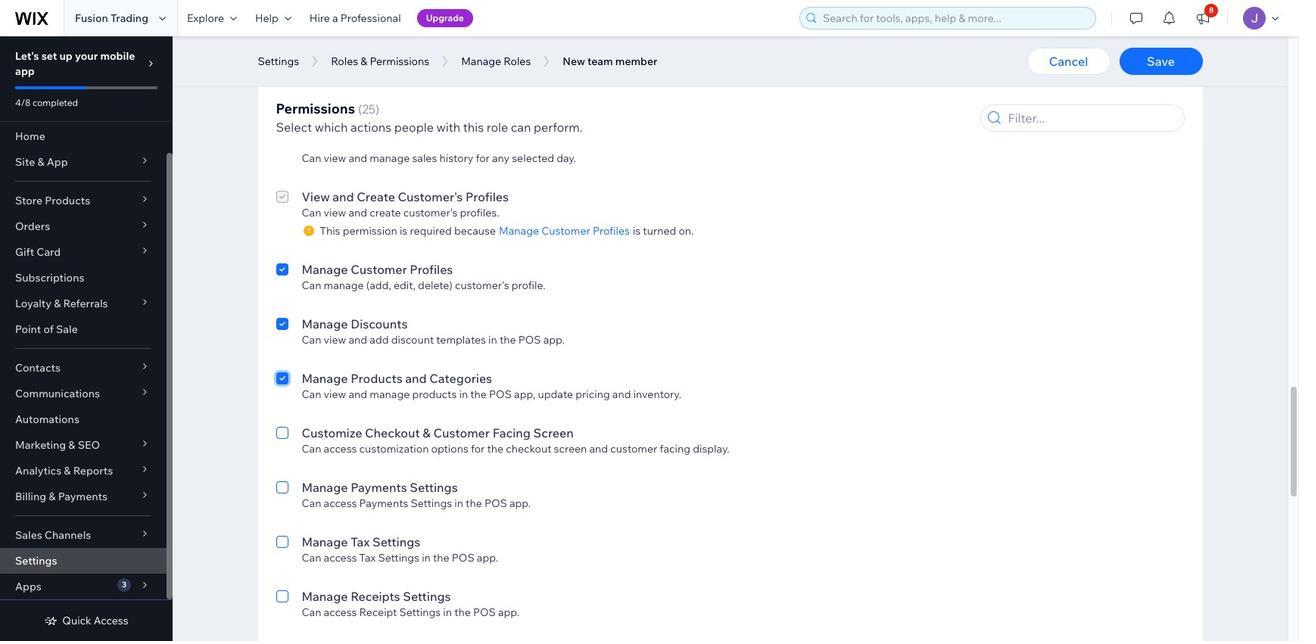 Task type: locate. For each thing, give the bounding box(es) containing it.
roles
[[331, 55, 358, 68], [504, 55, 531, 68]]

permission down create
[[343, 224, 397, 238]]

settings down options
[[410, 480, 458, 495]]

permissions up which
[[276, 100, 355, 117]]

the inside customize checkout & customer facing screen can access customization options for the checkout screen and customer facing display.
[[487, 442, 504, 456]]

the
[[412, 79, 429, 92], [500, 333, 516, 347], [470, 388, 487, 401], [487, 442, 504, 456], [466, 497, 482, 510], [433, 551, 450, 565], [454, 606, 471, 619]]

pay right do
[[475, 24, 493, 38]]

2 this from the top
[[320, 224, 340, 238]]

customer's inside manage customer profiles can manage (add, edit, delete) customer's profile.
[[455, 279, 509, 292]]

& right checkout
[[423, 426, 431, 441]]

0 horizontal spatial orders
[[15, 220, 50, 233]]

manage inside manage customer profiles can manage (add, edit, delete) customer's profile.
[[302, 262, 348, 277]]

sales
[[351, 135, 382, 150], [15, 529, 42, 542]]

app.
[[543, 333, 565, 347], [510, 497, 531, 510], [477, 551, 498, 565], [498, 606, 520, 619]]

& for permissions
[[361, 55, 368, 68]]

1 horizontal spatial products
[[351, 371, 403, 386]]

access for tax
[[324, 551, 357, 565]]

roles inside roles & permissions button
[[331, 55, 358, 68]]

None checkbox
[[276, 188, 288, 238], [276, 261, 288, 292], [276, 315, 288, 347], [276, 424, 288, 456], [276, 533, 288, 565], [276, 188, 288, 238], [276, 261, 288, 292], [276, 315, 288, 347], [276, 424, 288, 456], [276, 533, 288, 565]]

and down actions
[[349, 151, 367, 165]]

products up orders dropdown button
[[45, 194, 90, 207]]

manage down history
[[370, 151, 410, 165]]

inventory.
[[634, 388, 682, 401]]

settings right receipt
[[400, 606, 441, 619]]

settings
[[258, 55, 299, 68], [410, 480, 458, 495], [411, 497, 452, 510], [373, 535, 421, 550], [378, 551, 420, 565], [15, 554, 57, 568], [403, 589, 451, 604], [400, 606, 441, 619]]

1 horizontal spatial customer
[[434, 426, 490, 441]]

discount
[[391, 333, 434, 347]]

products for store
[[45, 194, 90, 207]]

of
[[44, 323, 54, 336]]

& for seo
[[68, 438, 75, 452]]

this
[[320, 97, 340, 111], [320, 224, 340, 238]]

manage up checkout
[[370, 388, 410, 401]]

customer up options
[[434, 426, 490, 441]]

0 vertical spatial tax
[[351, 535, 370, 550]]

because down profiles.
[[454, 224, 496, 238]]

required for this permission is required because
[[410, 97, 452, 111]]

2 view from the top
[[324, 151, 346, 165]]

1 vertical spatial permission
[[343, 224, 397, 238]]

view inside manage orders can view and manage the orders list for today.
[[324, 79, 346, 92]]

turned
[[643, 224, 676, 238]]

orders down close
[[351, 62, 391, 77]]

the inside manage payments settings can access payments settings in the pos app.
[[466, 497, 482, 510]]

1 vertical spatial profiles
[[593, 224, 630, 238]]

and down "create"
[[349, 206, 367, 220]]

roles & permissions button
[[323, 50, 437, 73]]

orders down store
[[15, 220, 50, 233]]

view down which
[[324, 151, 346, 165]]

products inside popup button
[[45, 194, 90, 207]]

0 vertical spatial sales
[[351, 135, 382, 150]]

customer
[[542, 224, 591, 238], [351, 262, 407, 277], [434, 426, 490, 441]]

in down categories
[[459, 388, 468, 401]]

roles up "today."
[[504, 55, 531, 68]]

required down the customer's
[[410, 224, 452, 238]]

site & app button
[[0, 149, 167, 175]]

today.
[[499, 79, 528, 92]]

receipts
[[351, 589, 400, 604]]

pos inside manage products and categories can view and manage products in the pos app, update pricing and inventory.
[[489, 388, 512, 401]]

sales inside manage sales history for any day can view and manage sales history for any selected day.
[[351, 135, 382, 150]]

home
[[15, 129, 45, 143]]

2 required from the top
[[410, 224, 452, 238]]

store
[[15, 194, 42, 207]]

payments inside billing & payments dropdown button
[[58, 490, 107, 504]]

pos for manage payments settings
[[485, 497, 507, 510]]

in
[[495, 24, 504, 38], [488, 333, 497, 347], [459, 388, 468, 401], [455, 497, 463, 510], [422, 551, 431, 565], [443, 606, 452, 619]]

1 vertical spatial this
[[320, 224, 340, 238]]

& right open
[[352, 24, 358, 38]]

& inside popup button
[[64, 464, 71, 478]]

this for this permission is required because
[[320, 97, 340, 111]]

sales down billing
[[15, 529, 42, 542]]

view
[[324, 79, 346, 92], [324, 151, 346, 165], [324, 206, 346, 220], [324, 333, 346, 347], [324, 388, 346, 401]]

manage for sales
[[302, 135, 348, 150]]

2 can from the top
[[302, 79, 321, 92]]

new team member button
[[555, 50, 665, 73]]

1 horizontal spatial orders
[[351, 62, 391, 77]]

the inside manage discounts can view and add discount templates in the pos app.
[[500, 333, 516, 347]]

access inside manage payments settings can access payments settings in the pos app.
[[324, 497, 357, 510]]

& right loyalty
[[54, 297, 61, 310]]

manage for roles
[[461, 55, 501, 68]]

pos inside the manage receipts settings can access receipt settings in the pos app.
[[473, 606, 496, 619]]

manage inside manage orders can view and manage the orders list for today.
[[302, 62, 348, 77]]

pos inside manage discounts can view and add discount templates in the pos app.
[[518, 333, 541, 347]]

hire a professional
[[310, 11, 401, 25]]

member
[[616, 55, 658, 68]]

9 can from the top
[[302, 497, 321, 510]]

open
[[324, 24, 349, 38]]

can inside the manage receipts settings can access receipt settings in the pos app.
[[302, 606, 321, 619]]

on.
[[679, 224, 694, 238]]

display.
[[693, 442, 730, 456]]

for up 'sales'
[[429, 135, 445, 150]]

1 access from the top
[[324, 442, 357, 456]]

11 can from the top
[[302, 606, 321, 619]]

0 horizontal spatial permissions
[[276, 100, 355, 117]]

25
[[362, 101, 376, 117]]

1 vertical spatial permissions
[[276, 100, 355, 117]]

manage for receipts
[[302, 589, 348, 604]]

seo
[[78, 438, 100, 452]]

this up which
[[320, 97, 340, 111]]

manage inside manage tax settings can access tax settings in the pos app.
[[302, 535, 348, 550]]

manage receipts settings can access receipt settings in the pos app.
[[302, 589, 520, 619]]

0 horizontal spatial pay
[[475, 24, 493, 38]]

settings down help button
[[258, 55, 299, 68]]

for
[[482, 79, 496, 92], [429, 135, 445, 150], [476, 151, 490, 165], [471, 442, 485, 456]]

and inside manage discounts can view and add discount templates in the pos app.
[[349, 333, 367, 347]]

analytics & reports
[[15, 464, 113, 478]]

point
[[15, 323, 41, 336]]

settings down manage payments settings can access payments settings in the pos app.
[[373, 535, 421, 550]]

because for this permission is required because
[[454, 97, 496, 111]]

0 vertical spatial permissions
[[370, 55, 430, 68]]

the inside manage tax settings can access tax settings in the pos app.
[[433, 551, 450, 565]]

manage for products
[[302, 371, 348, 386]]

1 because from the top
[[454, 97, 496, 111]]

& inside popup button
[[37, 155, 44, 169]]

customer's
[[403, 206, 458, 220], [455, 279, 509, 292]]

6 can from the top
[[302, 333, 321, 347]]

receipt
[[359, 606, 397, 619]]

gift card
[[15, 245, 61, 259]]

is up people
[[400, 97, 408, 111]]

2 vertical spatial customer
[[434, 426, 490, 441]]

pos for manage tax settings
[[452, 551, 475, 565]]

delete)
[[418, 279, 453, 292]]

marketing & seo button
[[0, 432, 167, 458]]

this down view
[[320, 224, 340, 238]]

in up the manage receipts settings can access receipt settings in the pos app. on the left bottom
[[422, 551, 431, 565]]

manage inside manage products and categories can view and manage products in the pos app, update pricing and inventory.
[[302, 371, 348, 386]]

day
[[473, 135, 495, 150]]

pay left outs,
[[515, 24, 533, 38]]

3 access from the top
[[324, 551, 357, 565]]

manage inside button
[[461, 55, 501, 68]]

app. inside manage payments settings can access payments settings in the pos app.
[[510, 497, 531, 510]]

let's
[[15, 49, 39, 63]]

products down add
[[351, 371, 403, 386]]

view inside view and create customer's profiles can view and create customer's profiles.
[[324, 206, 346, 220]]

pos inside manage payments settings can access payments settings in the pos app.
[[485, 497, 507, 510]]

app. inside manage tax settings can access tax settings in the pos app.
[[477, 551, 498, 565]]

quick
[[62, 614, 91, 628]]

marketing & seo
[[15, 438, 100, 452]]

customer
[[611, 442, 658, 456]]

profiles up profiles.
[[466, 189, 509, 204]]

payments down analytics & reports popup button
[[58, 490, 107, 504]]

payments up manage tax settings can access tax settings in the pos app.
[[359, 497, 408, 510]]

required down orders in the left top of the page
[[410, 97, 452, 111]]

analytics & reports button
[[0, 458, 167, 484]]

1 this from the top
[[320, 97, 340, 111]]

& left reports
[[64, 464, 71, 478]]

loyalty & referrals
[[15, 297, 108, 310]]

sales down 25
[[351, 135, 382, 150]]

is down create
[[400, 224, 408, 238]]

subscriptions
[[15, 271, 84, 285]]

perform.
[[534, 120, 583, 135]]

1 vertical spatial sales
[[15, 529, 42, 542]]

outs,
[[536, 24, 560, 38]]

history
[[384, 135, 426, 150]]

the inside manage orders can view and manage the orders list for today.
[[412, 79, 429, 92]]

1 vertical spatial customer
[[351, 262, 407, 277]]

0 vertical spatial because
[[454, 97, 496, 111]]

4 access from the top
[[324, 606, 357, 619]]

0 horizontal spatial products
[[45, 194, 90, 207]]

access inside manage tax settings can access tax settings in the pos app.
[[324, 551, 357, 565]]

manage for orders
[[302, 62, 348, 77]]

0 vertical spatial this
[[320, 97, 340, 111]]

in inside manage payments settings can access payments settings in the pos app.
[[455, 497, 463, 510]]

& right billing
[[49, 490, 56, 504]]

view left add
[[324, 333, 346, 347]]

0 horizontal spatial roles
[[331, 55, 358, 68]]

permission for this permission is required because
[[343, 97, 397, 111]]

manage discounts can view and add discount templates in the pos app.
[[302, 317, 565, 347]]

and right pricing
[[613, 388, 631, 401]]

1 required from the top
[[410, 97, 452, 111]]

can
[[302, 24, 321, 38], [302, 79, 321, 92], [302, 151, 321, 165], [302, 206, 321, 220], [302, 279, 321, 292], [302, 333, 321, 347], [302, 388, 321, 401], [302, 442, 321, 456], [302, 497, 321, 510], [302, 551, 321, 565], [302, 606, 321, 619]]

0 vertical spatial products
[[45, 194, 90, 207]]

0 vertical spatial required
[[410, 97, 452, 111]]

2 because from the top
[[454, 224, 496, 238]]

access
[[324, 442, 357, 456], [324, 497, 357, 510], [324, 551, 357, 565], [324, 606, 357, 619]]

1 horizontal spatial sales
[[351, 135, 382, 150]]

manage roles button
[[454, 50, 539, 73]]

with
[[437, 120, 461, 135]]

for right list
[[482, 79, 496, 92]]

3
[[122, 580, 126, 590]]

settings up manage tax settings can access tax settings in the pos app.
[[411, 497, 452, 510]]

access inside the manage receipts settings can access receipt settings in the pos app.
[[324, 606, 357, 619]]

help
[[255, 11, 279, 25]]

profiles
[[466, 189, 509, 204], [593, 224, 630, 238], [410, 262, 453, 277]]

1 permission from the top
[[343, 97, 397, 111]]

4 can from the top
[[302, 206, 321, 220]]

customer up (add,
[[351, 262, 407, 277]]

can inside manage payments settings can access payments settings in the pos app.
[[302, 497, 321, 510]]

channels
[[45, 529, 91, 542]]

manage inside the manage receipts settings can access receipt settings in the pos app.
[[302, 589, 348, 604]]

and right view
[[333, 189, 354, 204]]

app. for manage receipts settings
[[498, 606, 520, 619]]

in right templates
[[488, 333, 497, 347]]

the inside manage products and categories can view and manage products in the pos app, update pricing and inventory.
[[470, 388, 487, 401]]

0 vertical spatial orders
[[351, 62, 391, 77]]

customer's left profile.
[[455, 279, 509, 292]]

and up (
[[349, 79, 367, 92]]

customer inside manage customer profiles can manage (add, edit, delete) customer's profile.
[[351, 262, 407, 277]]

manage inside manage discounts can view and add discount templates in the pos app.
[[302, 317, 348, 332]]

7 can from the top
[[302, 388, 321, 401]]

view up customize
[[324, 388, 346, 401]]

products inside manage products and categories can view and manage products in the pos app, update pricing and inventory.
[[351, 371, 403, 386]]

can inside manage products and categories can view and manage products in the pos app, update pricing and inventory.
[[302, 388, 321, 401]]

manage inside manage payments settings can access payments settings in the pos app.
[[302, 480, 348, 495]]

contacts
[[15, 361, 61, 375]]

None checkbox
[[276, 6, 288, 38], [276, 61, 288, 111], [276, 370, 288, 401], [276, 479, 288, 510], [276, 588, 288, 619], [276, 6, 288, 38], [276, 61, 288, 111], [276, 370, 288, 401], [276, 479, 288, 510], [276, 588, 288, 619]]

manage payments settings can access payments settings in the pos app.
[[302, 480, 531, 510]]

2 vertical spatial profiles
[[410, 262, 453, 277]]

5 view from the top
[[324, 388, 346, 401]]

this permission is required because
[[320, 97, 496, 111]]

1 horizontal spatial profiles
[[466, 189, 509, 204]]

manage for tax
[[302, 535, 348, 550]]

payments down 'customization'
[[351, 480, 407, 495]]

3 can from the top
[[302, 151, 321, 165]]

& inside dropdown button
[[68, 438, 75, 452]]

can inside manage tax settings can access tax settings in the pos app.
[[302, 551, 321, 565]]

profiles left turned
[[593, 224, 630, 238]]

permissions down cash in the top of the page
[[370, 55, 430, 68]]

8
[[1209, 5, 1214, 15]]

billing & payments button
[[0, 484, 167, 510]]

app. inside the manage receipts settings can access receipt settings in the pos app.
[[498, 606, 520, 619]]

1 vertical spatial products
[[351, 371, 403, 386]]

view down view
[[324, 206, 346, 220]]

2 roles from the left
[[504, 55, 531, 68]]

create
[[370, 206, 401, 220]]

settings link
[[0, 548, 167, 574]]

customer's down the customer's
[[403, 206, 458, 220]]

access
[[94, 614, 128, 628]]

2 permission from the top
[[343, 224, 397, 238]]

& up the manage roles
[[506, 24, 513, 38]]

and left add
[[349, 333, 367, 347]]

0 vertical spatial profiles
[[466, 189, 509, 204]]

pos inside manage tax settings can access tax settings in the pos app.
[[452, 551, 475, 565]]

customer inside customize checkout & customer facing screen can access customization options for the checkout screen and customer facing display.
[[434, 426, 490, 441]]

in right receipt
[[443, 606, 452, 619]]

1 horizontal spatial roles
[[504, 55, 531, 68]]

list
[[466, 79, 480, 92]]

4/8
[[15, 97, 30, 108]]

0 horizontal spatial sales
[[15, 529, 42, 542]]

can inside manage customer profiles can manage (add, edit, delete) customer's profile.
[[302, 279, 321, 292]]

for right options
[[471, 442, 485, 456]]

because down list
[[454, 97, 496, 111]]

templates
[[436, 333, 486, 347]]

1 vertical spatial orders
[[15, 220, 50, 233]]

0 vertical spatial customer's
[[403, 206, 458, 220]]

help button
[[246, 0, 301, 36]]

profiles up delete)
[[410, 262, 453, 277]]

5 can from the top
[[302, 279, 321, 292]]

role
[[487, 120, 508, 135]]

roles down open
[[331, 55, 358, 68]]

1 vertical spatial required
[[410, 224, 452, 238]]

in inside manage products and categories can view and manage products in the pos app, update pricing and inventory.
[[459, 388, 468, 401]]

1 vertical spatial tax
[[359, 551, 376, 565]]

& inside button
[[361, 55, 368, 68]]

4 view from the top
[[324, 333, 346, 347]]

in inside the manage receipts settings can access receipt settings in the pos app.
[[443, 606, 452, 619]]

view up which
[[324, 79, 346, 92]]

profile.
[[512, 279, 546, 292]]

3 view from the top
[[324, 206, 346, 220]]

& left the seo
[[68, 438, 75, 452]]

permissions inside button
[[370, 55, 430, 68]]

manage left (add,
[[324, 279, 364, 292]]

& right site
[[37, 155, 44, 169]]

customer up profile.
[[542, 224, 591, 238]]

1 horizontal spatial pay
[[515, 24, 533, 38]]

1 vertical spatial because
[[454, 224, 496, 238]]

0 vertical spatial permission
[[343, 97, 397, 111]]

& down close
[[361, 55, 368, 68]]

profiles.
[[460, 206, 500, 220]]

manage inside manage sales history for any day can view and manage sales history for any selected day.
[[302, 135, 348, 150]]

8 can from the top
[[302, 442, 321, 456]]

0 horizontal spatial profiles
[[410, 262, 453, 277]]

2 access from the top
[[324, 497, 357, 510]]

10 can from the top
[[302, 551, 321, 565]]

analytics
[[15, 464, 61, 478]]

Search for tools, apps, help & more... field
[[819, 8, 1091, 29]]

communications
[[15, 387, 100, 401]]

)
[[376, 101, 380, 117]]

orders inside dropdown button
[[15, 220, 50, 233]]

in down options
[[455, 497, 463, 510]]

selected
[[512, 151, 554, 165]]

app. for manage payments settings
[[510, 497, 531, 510]]

1 vertical spatial customer's
[[455, 279, 509, 292]]

the inside the manage receipts settings can access receipt settings in the pos app.
[[454, 606, 471, 619]]

and up customize
[[349, 388, 367, 401]]

permission up actions
[[343, 97, 397, 111]]

& for app
[[37, 155, 44, 169]]

0 horizontal spatial customer
[[351, 262, 407, 277]]

select
[[276, 120, 312, 135]]

and right screen
[[590, 442, 608, 456]]

1 view from the top
[[324, 79, 346, 92]]

0 vertical spatial customer
[[542, 224, 591, 238]]

1 roles from the left
[[331, 55, 358, 68]]

checkout
[[506, 442, 552, 456]]

a
[[332, 11, 338, 25]]

manage up this permission is required because
[[370, 79, 410, 92]]

permissions inside permissions ( 25 ) select which actions people with this role can perform.
[[276, 100, 355, 117]]

1 horizontal spatial permissions
[[370, 55, 430, 68]]

settings up apps
[[15, 554, 57, 568]]



Task type: describe. For each thing, give the bounding box(es) containing it.
store products button
[[0, 188, 167, 214]]

can inside view and create customer's profiles can view and create customer's profiles.
[[302, 206, 321, 220]]

& for payments
[[49, 490, 56, 504]]

access for receipts
[[324, 606, 357, 619]]

customization
[[359, 442, 429, 456]]

loyalty
[[15, 297, 51, 310]]

products for manage
[[351, 371, 403, 386]]

completed
[[33, 97, 78, 108]]

mobile
[[100, 49, 135, 63]]

create
[[357, 189, 395, 204]]

and inside manage sales history for any day can view and manage sales history for any selected day.
[[349, 151, 367, 165]]

save
[[1147, 54, 1175, 69]]

sales inside popup button
[[15, 529, 42, 542]]

manage inside manage orders can view and manage the orders list for today.
[[370, 79, 410, 92]]

marketing
[[15, 438, 66, 452]]

let's set up your mobile app
[[15, 49, 135, 78]]

customize checkout & customer facing screen can access customization options for the checkout screen and customer facing display.
[[302, 426, 730, 456]]

categories
[[430, 371, 492, 386]]

pricing
[[576, 388, 610, 401]]

2 pay from the left
[[515, 24, 533, 38]]

1 pay from the left
[[475, 24, 493, 38]]

manage inside manage sales history for any day can view and manage sales history for any selected day.
[[370, 151, 410, 165]]

view inside manage sales history for any day can view and manage sales history for any selected day.
[[324, 151, 346, 165]]

apps
[[15, 580, 41, 594]]

cancel
[[1049, 54, 1088, 69]]

point of sale
[[15, 323, 78, 336]]

update
[[538, 388, 573, 401]]

edit,
[[394, 279, 416, 292]]

site
[[15, 155, 35, 169]]

roles & permissions
[[331, 55, 430, 68]]

& for reports
[[64, 464, 71, 478]]

hire a professional link
[[301, 0, 410, 36]]

access inside customize checkout & customer facing screen can access customization options for the checkout screen and customer facing display.
[[324, 442, 357, 456]]

for inside manage orders can view and manage the orders list for today.
[[482, 79, 496, 92]]

leave
[[563, 24, 588, 38]]

2 horizontal spatial profiles
[[593, 224, 630, 238]]

new team member
[[563, 55, 658, 68]]

options
[[431, 442, 469, 456]]

fusion trading
[[75, 11, 148, 25]]

manage inside manage products and categories can view and manage products in the pos app, update pricing and inventory.
[[370, 388, 410, 401]]

notes.
[[591, 24, 621, 38]]

& inside customize checkout & customer facing screen can access customization options for the checkout screen and customer facing display.
[[423, 426, 431, 441]]

can inside manage sales history for any day can view and manage sales history for any selected day.
[[302, 151, 321, 165]]

settings inside button
[[258, 55, 299, 68]]

settings up receipts
[[378, 551, 420, 565]]

and inside customize checkout & customer facing screen can access customization options for the checkout screen and customer facing display.
[[590, 442, 608, 456]]

settings right receipts
[[403, 589, 451, 604]]

app. for manage tax settings
[[477, 551, 498, 565]]

Filter... field
[[1004, 105, 1179, 131]]

store products
[[15, 194, 90, 207]]

contacts button
[[0, 355, 167, 381]]

sale
[[56, 323, 78, 336]]

manage for payments
[[302, 480, 348, 495]]

this for this permission is required because manage customer profiles is turned on.
[[320, 224, 340, 238]]

manage customer profiles can manage (add, edit, delete) customer's profile.
[[302, 262, 546, 292]]

orders
[[431, 79, 463, 92]]

explore
[[187, 11, 224, 25]]

your
[[75, 49, 98, 63]]

in inside manage tax settings can access tax settings in the pos app.
[[422, 551, 431, 565]]

and inside manage orders can view and manage the orders list for today.
[[349, 79, 367, 92]]

in up the manage roles
[[495, 24, 504, 38]]

manage products and categories can view and manage products in the pos app, update pricing and inventory.
[[302, 371, 682, 401]]

home link
[[0, 123, 167, 149]]

sidebar element
[[0, 36, 173, 641]]

permission for this permission is required because manage customer profiles is turned on.
[[343, 224, 397, 238]]

team
[[588, 55, 613, 68]]

manage for customer
[[302, 262, 348, 277]]

history
[[440, 151, 474, 165]]

add
[[370, 333, 389, 347]]

profiles inside view and create customer's profiles can view and create customer's profiles.
[[466, 189, 509, 204]]

gift card button
[[0, 239, 167, 265]]

close
[[361, 24, 387, 38]]

customer's
[[398, 189, 463, 204]]

roles inside manage roles button
[[504, 55, 531, 68]]

actions
[[351, 120, 392, 135]]

any
[[448, 135, 470, 150]]

save button
[[1120, 48, 1203, 75]]

app
[[15, 64, 35, 78]]

set
[[41, 49, 57, 63]]

billing & payments
[[15, 490, 107, 504]]

and up products
[[405, 371, 427, 386]]

view inside manage products and categories can view and manage products in the pos app, update pricing and inventory.
[[324, 388, 346, 401]]

customize
[[302, 426, 362, 441]]

drawers,
[[414, 24, 457, 38]]

2 horizontal spatial customer
[[542, 224, 591, 238]]

do
[[459, 24, 472, 38]]

can inside customize checkout & customer facing screen can access customization options for the checkout screen and customer facing display.
[[302, 442, 321, 456]]

new
[[563, 55, 585, 68]]

any
[[492, 151, 510, 165]]

can inside manage orders can view and manage the orders list for today.
[[302, 79, 321, 92]]

day.
[[557, 151, 576, 165]]

for down day
[[476, 151, 490, 165]]

app. inside manage discounts can view and add discount templates in the pos app.
[[543, 333, 565, 347]]

8 button
[[1187, 0, 1220, 36]]

trading
[[111, 11, 148, 25]]

orders inside manage orders can view and manage the orders list for today.
[[351, 62, 391, 77]]

permissions ( 25 ) select which actions people with this role can perform.
[[276, 100, 583, 135]]

sales channels
[[15, 529, 91, 542]]

reports
[[73, 464, 113, 478]]

people
[[394, 120, 434, 135]]

referrals
[[63, 297, 108, 310]]

is left turned
[[633, 224, 641, 238]]

orders button
[[0, 214, 167, 239]]

sales channels button
[[0, 523, 167, 548]]

view inside manage discounts can view and add discount templates in the pos app.
[[324, 333, 346, 347]]

manage for discounts
[[302, 317, 348, 332]]

point of sale link
[[0, 317, 167, 342]]

in inside manage discounts can view and add discount templates in the pos app.
[[488, 333, 497, 347]]

upgrade
[[426, 12, 464, 23]]

up
[[59, 49, 73, 63]]

1 can from the top
[[302, 24, 321, 38]]

manage tax settings can access tax settings in the pos app.
[[302, 535, 498, 565]]

can inside manage discounts can view and add discount templates in the pos app.
[[302, 333, 321, 347]]

for inside customize checkout & customer facing screen can access customization options for the checkout screen and customer facing display.
[[471, 442, 485, 456]]

because for this permission is required because manage customer profiles is turned on.
[[454, 224, 496, 238]]

cancel button
[[1027, 48, 1111, 75]]

checkout
[[365, 426, 420, 441]]

facing
[[493, 426, 531, 441]]

4/8 completed
[[15, 97, 78, 108]]

pos for manage receipts settings
[[473, 606, 496, 619]]

app
[[47, 155, 68, 169]]

is for this permission is required because manage customer profiles is turned on.
[[400, 224, 408, 238]]

required for this permission is required because manage customer profiles is turned on.
[[410, 224, 452, 238]]

hire
[[310, 11, 330, 25]]

subscriptions link
[[0, 265, 167, 291]]

customer's inside view and create customer's profiles can view and create customer's profiles.
[[403, 206, 458, 220]]

profiles inside manage customer profiles can manage (add, edit, delete) customer's profile.
[[410, 262, 453, 277]]

automations link
[[0, 407, 167, 432]]

manage inside manage customer profiles can manage (add, edit, delete) customer's profile.
[[324, 279, 364, 292]]

access for payments
[[324, 497, 357, 510]]

is for this permission is required because
[[400, 97, 408, 111]]

settings inside sidebar element
[[15, 554, 57, 568]]

screen
[[554, 442, 587, 456]]

& for referrals
[[54, 297, 61, 310]]



Task type: vqa. For each thing, say whether or not it's contained in the screenshot.
Can in Manage Customer Profiles Can manage (add, edit, delete) customer's profile.
yes



